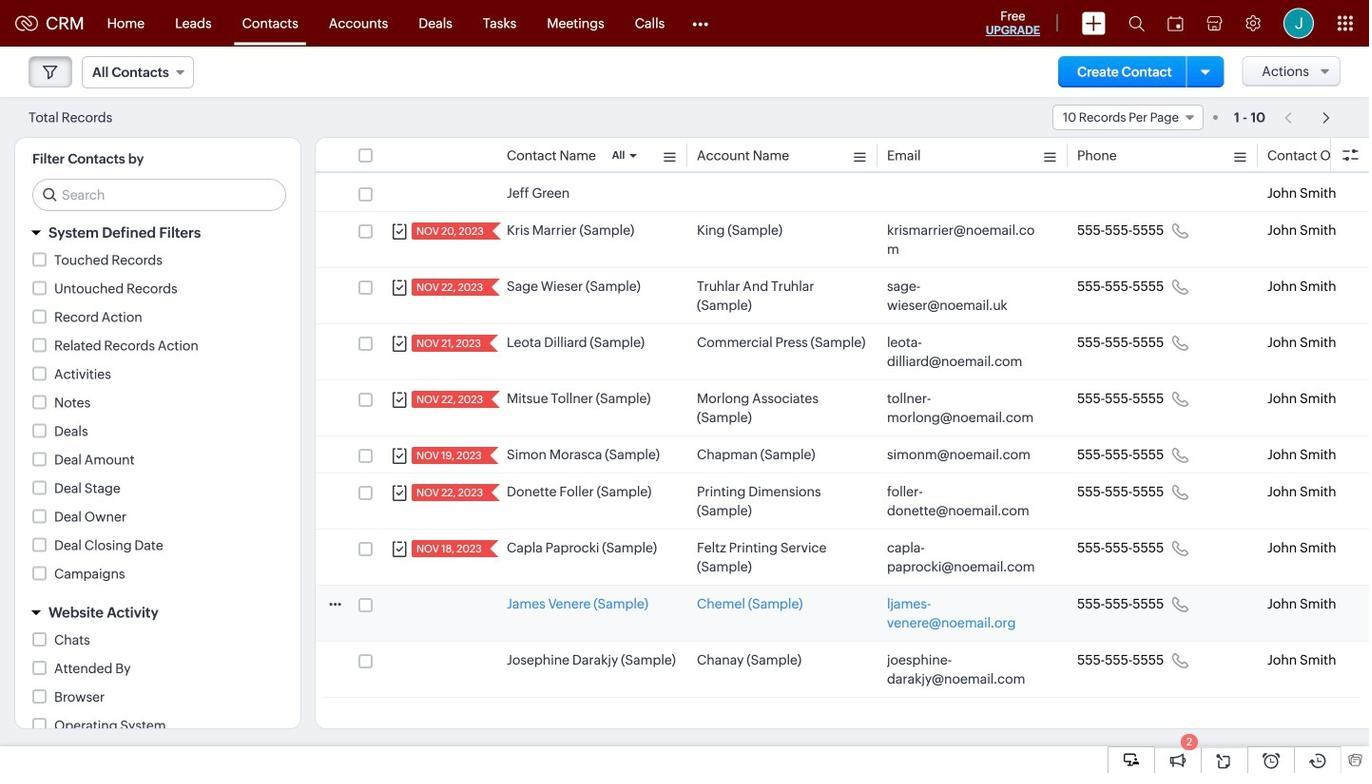 Task type: describe. For each thing, give the bounding box(es) containing it.
loading image
[[115, 116, 125, 122]]

profile element
[[1273, 0, 1326, 46]]

create menu element
[[1071, 0, 1118, 46]]

logo image
[[15, 16, 38, 31]]

calendar image
[[1168, 16, 1184, 31]]



Task type: vqa. For each thing, say whether or not it's contained in the screenshot.
the Search element
yes



Task type: locate. For each thing, give the bounding box(es) containing it.
profile image
[[1284, 8, 1315, 39]]

search image
[[1129, 15, 1145, 31]]

None field
[[82, 56, 194, 88], [1053, 105, 1204, 130], [82, 56, 194, 88], [1053, 105, 1204, 130]]

Search text field
[[33, 180, 285, 210]]

search element
[[1118, 0, 1157, 47]]

Other Modules field
[[680, 8, 721, 39]]

row group
[[316, 175, 1370, 698]]

create menu image
[[1082, 12, 1106, 35]]



